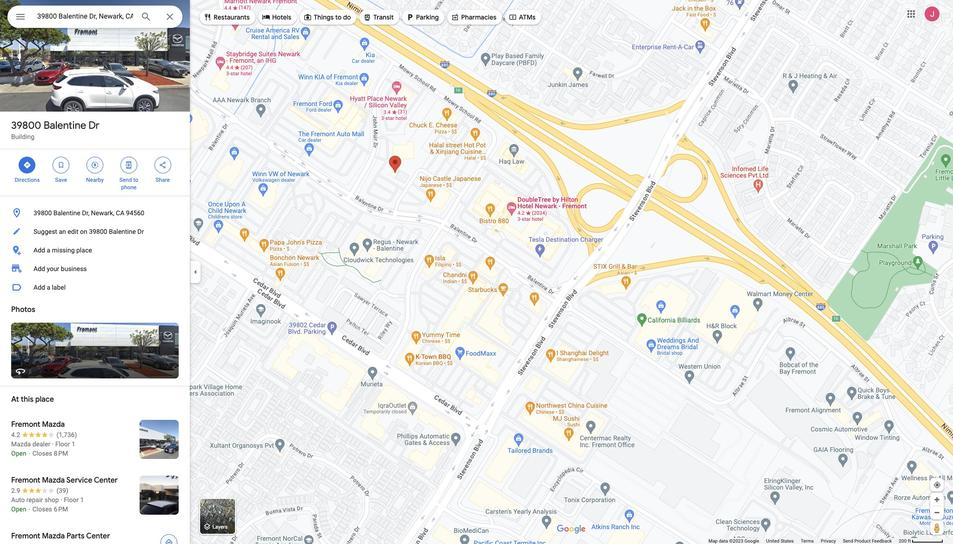 Task type: describe. For each thing, give the bounding box(es) containing it.
add for add a label
[[34, 284, 45, 291]]


[[23, 160, 31, 170]]

fremont mazda parts center link
[[0, 524, 190, 544]]


[[15, 10, 26, 23]]

 hotels
[[262, 12, 291, 22]]

39800 balentine dr building
[[11, 119, 99, 141]]

states
[[781, 539, 794, 544]]

send to phone
[[119, 177, 138, 191]]

map data ©2023 google
[[708, 539, 759, 544]]

a for missing
[[47, 247, 50, 254]]

©2023
[[729, 539, 743, 544]]

your
[[47, 265, 59, 273]]

repair
[[26, 497, 43, 504]]

· inside auto repair shop · floor 1 open ⋅ closes 6 pm
[[60, 497, 62, 504]]

fremont for fremont mazda service center
[[11, 476, 40, 485]]

center for fremont mazda parts center
[[86, 532, 110, 541]]

add a label button
[[0, 278, 190, 297]]

product
[[854, 539, 871, 544]]

privacy
[[821, 539, 836, 544]]

at this place
[[11, 395, 54, 404]]

actions for 39800 balentine dr region
[[0, 149, 190, 196]]

closes inside auto repair shop · floor 1 open ⋅ closes 6 pm
[[32, 506, 52, 513]]

ca
[[116, 209, 124, 217]]

4.2 stars 1,736 reviews image
[[11, 430, 77, 440]]

 button
[[7, 6, 34, 30]]

39800 balentine dr, newark, ca 94560
[[34, 209, 144, 217]]

none field inside 39800 balentine dr, newark, ca 94560 field
[[37, 11, 133, 22]]

parking
[[416, 13, 439, 21]]


[[451, 12, 459, 22]]

add a missing place button
[[0, 241, 190, 260]]

add a missing place
[[34, 247, 92, 254]]

floor inside mazda dealer · floor 1 open ⋅ closes 8 pm
[[55, 441, 70, 448]]

building
[[11, 133, 34, 141]]

transit
[[373, 13, 394, 21]]

united states
[[766, 539, 794, 544]]

open inside auto repair shop · floor 1 open ⋅ closes 6 pm
[[11, 506, 26, 513]]


[[303, 12, 312, 22]]

 things to do
[[303, 12, 351, 22]]

collapse side panel image
[[190, 267, 201, 277]]


[[406, 12, 414, 22]]

fremont for fremont mazda parts center
[[11, 532, 40, 541]]

an
[[59, 228, 66, 235]]

0 horizontal spatial place
[[35, 395, 54, 404]]


[[509, 12, 517, 22]]

200 ft
[[899, 539, 911, 544]]


[[91, 160, 99, 170]]

1 inside auto repair shop · floor 1 open ⋅ closes 6 pm
[[80, 497, 84, 504]]

a for label
[[47, 284, 50, 291]]

add your business
[[34, 265, 87, 273]]

balentine for dr
[[44, 119, 86, 132]]

200 ft button
[[899, 539, 943, 544]]

service
[[66, 476, 92, 485]]

2.9
[[11, 487, 20, 495]]

fremont mazda service center
[[11, 476, 118, 485]]

add a label
[[34, 284, 66, 291]]

(1,736)
[[57, 431, 77, 439]]

newark,
[[91, 209, 114, 217]]


[[262, 12, 270, 22]]

at
[[11, 395, 19, 404]]

dr,
[[82, 209, 89, 217]]

label
[[52, 284, 66, 291]]

to inside  things to do
[[335, 13, 342, 21]]

google
[[744, 539, 759, 544]]

8 pm
[[54, 450, 68, 457]]

suggest an edit on 39800 balentine dr
[[34, 228, 144, 235]]

google maps element
[[0, 0, 953, 544]]

⋅ inside mazda dealer · floor 1 open ⋅ closes 8 pm
[[28, 450, 31, 457]]

6 pm
[[54, 506, 68, 513]]


[[363, 12, 371, 22]]

send product feedback button
[[843, 538, 892, 544]]

phone
[[121, 184, 137, 191]]

center for fremont mazda service center
[[94, 476, 118, 485]]

terms
[[801, 539, 814, 544]]

2.9 stars 39 reviews image
[[11, 486, 68, 496]]

dealer
[[32, 441, 50, 448]]

closes inside mazda dealer · floor 1 open ⋅ closes 8 pm
[[32, 450, 52, 457]]

auto repair shop · floor 1 open ⋅ closes 6 pm
[[11, 497, 84, 513]]

send for send to phone
[[119, 177, 132, 183]]

mazda for fremont mazda
[[42, 420, 65, 430]]

add for add your business
[[34, 265, 45, 273]]

open inside mazda dealer · floor 1 open ⋅ closes 8 pm
[[11, 450, 26, 457]]

atms
[[519, 13, 536, 21]]

save
[[55, 177, 67, 183]]

missing
[[52, 247, 75, 254]]

google account: james peterson  
(james.peterson1902@gmail.com) image
[[925, 6, 940, 21]]

directions
[[15, 177, 40, 183]]


[[57, 160, 65, 170]]



Task type: vqa. For each thing, say whether or not it's contained in the screenshot.
Send to phone
yes



Task type: locate. For each thing, give the bounding box(es) containing it.
business
[[61, 265, 87, 273]]

 search field
[[7, 6, 182, 30]]

mazda up (39)
[[42, 476, 65, 485]]

send for send product feedback
[[843, 539, 853, 544]]

united
[[766, 539, 779, 544]]

0 vertical spatial dr
[[89, 119, 99, 132]]

floor down (39)
[[64, 497, 79, 504]]

dr up 
[[89, 119, 99, 132]]

mazda left parts
[[42, 532, 65, 541]]

0 vertical spatial ·
[[52, 441, 54, 448]]

1
[[72, 441, 75, 448], [80, 497, 84, 504]]

0 vertical spatial a
[[47, 247, 50, 254]]

center right parts
[[86, 532, 110, 541]]

dr inside the "suggest an edit on 39800 balentine dr" button
[[137, 228, 144, 235]]

39800 Balentine Dr, Newark, CA 94560 field
[[7, 6, 182, 28]]

to
[[335, 13, 342, 21], [133, 177, 138, 183]]

closes down dealer
[[32, 450, 52, 457]]

1 vertical spatial center
[[86, 532, 110, 541]]

39800 up suggest
[[34, 209, 52, 217]]

None field
[[37, 11, 133, 22]]


[[125, 160, 133, 170]]

add your business link
[[0, 260, 190, 278]]

suggest an edit on 39800 balentine dr button
[[0, 222, 190, 241]]

place right this
[[35, 395, 54, 404]]

2 ⋅ from the top
[[28, 506, 31, 513]]

footer inside google maps "element"
[[708, 538, 899, 544]]

balentine
[[44, 119, 86, 132], [53, 209, 80, 217], [109, 228, 136, 235]]

4.2
[[11, 431, 20, 439]]

0 vertical spatial 1
[[72, 441, 75, 448]]

2 vertical spatial add
[[34, 284, 45, 291]]

1 down service
[[80, 497, 84, 504]]

⋅ down repair
[[28, 506, 31, 513]]

(39)
[[57, 487, 68, 495]]

1 fremont from the top
[[11, 420, 40, 430]]

floor inside auto repair shop · floor 1 open ⋅ closes 6 pm
[[64, 497, 79, 504]]

dr inside 39800 balentine dr building
[[89, 119, 99, 132]]


[[158, 160, 167, 170]]

39800 inside 39800 balentine dr, newark, ca 94560 button
[[34, 209, 52, 217]]

fremont mazda
[[11, 420, 65, 430]]

footer
[[708, 538, 899, 544]]

shop
[[45, 497, 59, 504]]

1 horizontal spatial ·
[[60, 497, 62, 504]]


[[203, 12, 212, 22]]

closes
[[32, 450, 52, 457], [32, 506, 52, 513]]

39800 for dr,
[[34, 209, 52, 217]]

0 vertical spatial balentine
[[44, 119, 86, 132]]

39800 inside the "suggest an edit on 39800 balentine dr" button
[[89, 228, 107, 235]]

1 vertical spatial to
[[133, 177, 138, 183]]

⋅ down 4.2 stars 1,736 reviews image
[[28, 450, 31, 457]]

add inside add a missing place button
[[34, 247, 45, 254]]

1 a from the top
[[47, 247, 50, 254]]

add left your
[[34, 265, 45, 273]]

1 vertical spatial fremont
[[11, 476, 40, 485]]

center right service
[[94, 476, 118, 485]]

2 fremont from the top
[[11, 476, 40, 485]]

place down on
[[76, 247, 92, 254]]

mazda for fremont mazda service center
[[42, 476, 65, 485]]

0 horizontal spatial 1
[[72, 441, 75, 448]]

0 vertical spatial floor
[[55, 441, 70, 448]]

terms button
[[801, 538, 814, 544]]

fremont for fremont mazda
[[11, 420, 40, 430]]

1 horizontal spatial dr
[[137, 228, 144, 235]]

1 down the (1,736)
[[72, 441, 75, 448]]

send product feedback
[[843, 539, 892, 544]]

39800 up building
[[11, 119, 41, 132]]

1 vertical spatial a
[[47, 284, 50, 291]]

mazda dealer · floor 1 open ⋅ closes 8 pm
[[11, 441, 75, 457]]

add inside 'add a label' button
[[34, 284, 45, 291]]

2 vertical spatial balentine
[[109, 228, 136, 235]]

0 vertical spatial 39800
[[11, 119, 41, 132]]

mazda up 4.2 stars 1,736 reviews image
[[42, 420, 65, 430]]

send left product
[[843, 539, 853, 544]]

suggest
[[34, 228, 57, 235]]

balentine inside the "suggest an edit on 39800 balentine dr" button
[[109, 228, 136, 235]]

0 vertical spatial to
[[335, 13, 342, 21]]

fremont mazda parts center
[[11, 532, 110, 541]]

balentine down "ca"
[[109, 228, 136, 235]]

1 vertical spatial dr
[[137, 228, 144, 235]]

200
[[899, 539, 907, 544]]

2 a from the top
[[47, 284, 50, 291]]

0 horizontal spatial to
[[133, 177, 138, 183]]

0 vertical spatial open
[[11, 450, 26, 457]]

balentine left dr,
[[53, 209, 80, 217]]

floor up 8 pm
[[55, 441, 70, 448]]

0 vertical spatial center
[[94, 476, 118, 485]]

1 vertical spatial balentine
[[53, 209, 80, 217]]

2 vertical spatial fremont
[[11, 532, 40, 541]]

add
[[34, 247, 45, 254], [34, 265, 45, 273], [34, 284, 45, 291]]

center
[[94, 476, 118, 485], [86, 532, 110, 541]]

nearby
[[86, 177, 104, 183]]

send up phone
[[119, 177, 132, 183]]

1 vertical spatial place
[[35, 395, 54, 404]]

fremont up 2.9
[[11, 476, 40, 485]]

privacy button
[[821, 538, 836, 544]]

photos
[[11, 305, 35, 315]]

 pharmacies
[[451, 12, 496, 22]]

· up 6 pm
[[60, 497, 62, 504]]

fremont
[[11, 420, 40, 430], [11, 476, 40, 485], [11, 532, 40, 541]]

auto
[[11, 497, 25, 504]]

1 vertical spatial open
[[11, 506, 26, 513]]

send inside send to phone
[[119, 177, 132, 183]]

hotels
[[272, 13, 291, 21]]

1 ⋅ from the top
[[28, 450, 31, 457]]

2 add from the top
[[34, 265, 45, 273]]

dr down 94560
[[137, 228, 144, 235]]

1 inside mazda dealer · floor 1 open ⋅ closes 8 pm
[[72, 441, 75, 448]]

1 add from the top
[[34, 247, 45, 254]]

1 horizontal spatial send
[[843, 539, 853, 544]]

add down suggest
[[34, 247, 45, 254]]

0 vertical spatial place
[[76, 247, 92, 254]]

39800
[[11, 119, 41, 132], [34, 209, 52, 217], [89, 228, 107, 235]]

0 horizontal spatial send
[[119, 177, 132, 183]]

to left the do
[[335, 13, 342, 21]]

restaurants
[[214, 13, 250, 21]]

add left label
[[34, 284, 45, 291]]

ft
[[908, 539, 911, 544]]

2 vertical spatial 39800
[[89, 228, 107, 235]]

mazda for fremont mazda parts center
[[42, 532, 65, 541]]

fremont down "auto"
[[11, 532, 40, 541]]

1 vertical spatial ⋅
[[28, 506, 31, 513]]

1 open from the top
[[11, 450, 26, 457]]

39800 inside 39800 balentine dr building
[[11, 119, 41, 132]]

feedback
[[872, 539, 892, 544]]

united states button
[[766, 538, 794, 544]]

1 closes from the top
[[32, 450, 52, 457]]

1 vertical spatial 39800
[[34, 209, 52, 217]]

2 closes from the top
[[32, 506, 52, 513]]

layers
[[213, 525, 228, 531]]

 restaurants
[[203, 12, 250, 22]]

add inside the add your business link
[[34, 265, 45, 273]]

things
[[314, 13, 334, 21]]

share
[[156, 177, 170, 183]]

balentine inside 39800 balentine dr, newark, ca 94560 button
[[53, 209, 80, 217]]

0 vertical spatial send
[[119, 177, 132, 183]]

⋅ inside auto repair shop · floor 1 open ⋅ closes 6 pm
[[28, 506, 31, 513]]

3 add from the top
[[34, 284, 45, 291]]

to inside send to phone
[[133, 177, 138, 183]]

a
[[47, 247, 50, 254], [47, 284, 50, 291]]

dr
[[89, 119, 99, 132], [137, 228, 144, 235]]

open
[[11, 450, 26, 457], [11, 506, 26, 513]]

show your location image
[[933, 481, 941, 490]]

send inside button
[[843, 539, 853, 544]]

0 vertical spatial add
[[34, 247, 45, 254]]

parts
[[67, 532, 85, 541]]

on
[[80, 228, 87, 235]]

0 vertical spatial fremont
[[11, 420, 40, 430]]

·
[[52, 441, 54, 448], [60, 497, 62, 504]]

39800 for dr
[[11, 119, 41, 132]]

this
[[21, 395, 34, 404]]

open down '4.2'
[[11, 450, 26, 457]]

data
[[719, 539, 728, 544]]

balentine inside 39800 balentine dr building
[[44, 119, 86, 132]]

1 vertical spatial 1
[[80, 497, 84, 504]]

do
[[343, 13, 351, 21]]

94560
[[126, 209, 144, 217]]

1 horizontal spatial 1
[[80, 497, 84, 504]]

footer containing map data ©2023 google
[[708, 538, 899, 544]]

3 fremont from the top
[[11, 532, 40, 541]]

39800 right on
[[89, 228, 107, 235]]

 atms
[[509, 12, 536, 22]]

1 vertical spatial send
[[843, 539, 853, 544]]

a left label
[[47, 284, 50, 291]]

0 horizontal spatial ·
[[52, 441, 54, 448]]

 parking
[[406, 12, 439, 22]]

mazda down '4.2'
[[11, 441, 31, 448]]

1 horizontal spatial to
[[335, 13, 342, 21]]

 transit
[[363, 12, 394, 22]]

add for add a missing place
[[34, 247, 45, 254]]

0 horizontal spatial dr
[[89, 119, 99, 132]]

1 vertical spatial floor
[[64, 497, 79, 504]]

show street view coverage image
[[930, 521, 944, 535]]

place inside button
[[76, 247, 92, 254]]

2 open from the top
[[11, 506, 26, 513]]

balentine up the 
[[44, 119, 86, 132]]

map
[[708, 539, 718, 544]]

floor
[[55, 441, 70, 448], [64, 497, 79, 504]]

1 vertical spatial closes
[[32, 506, 52, 513]]

zoom in image
[[933, 497, 940, 504]]

open down "auto"
[[11, 506, 26, 513]]

1 horizontal spatial place
[[76, 247, 92, 254]]

pharmacies
[[461, 13, 496, 21]]

1 vertical spatial add
[[34, 265, 45, 273]]

1 vertical spatial ·
[[60, 497, 62, 504]]

edit
[[68, 228, 78, 235]]

· right dealer
[[52, 441, 54, 448]]

39800 balentine dr main content
[[0, 0, 190, 544]]

· inside mazda dealer · floor 1 open ⋅ closes 8 pm
[[52, 441, 54, 448]]

directions image
[[165, 539, 173, 544]]

to up phone
[[133, 177, 138, 183]]

zoom out image
[[933, 510, 940, 517]]

fremont up '4.2'
[[11, 420, 40, 430]]

0 vertical spatial closes
[[32, 450, 52, 457]]

balentine for dr,
[[53, 209, 80, 217]]

closes down repair
[[32, 506, 52, 513]]

0 vertical spatial ⋅
[[28, 450, 31, 457]]

a left missing
[[47, 247, 50, 254]]

mazda inside mazda dealer · floor 1 open ⋅ closes 8 pm
[[11, 441, 31, 448]]

39800 balentine dr, newark, ca 94560 button
[[0, 204, 190, 222]]



